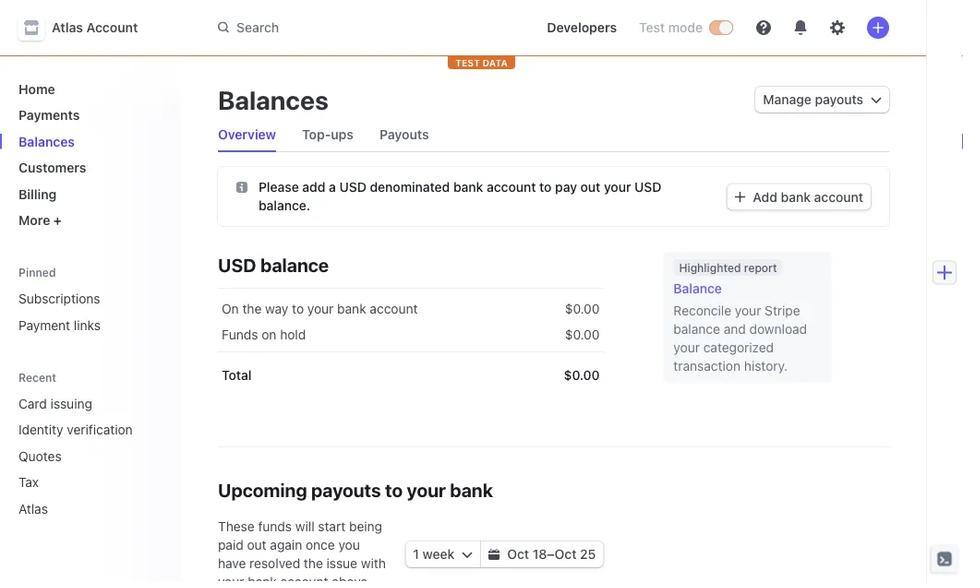 Task type: vqa. For each thing, say whether or not it's contained in the screenshot.
your in ROW
yes



Task type: locate. For each thing, give the bounding box(es) containing it.
0 horizontal spatial balances
[[18, 134, 75, 149]]

balance down reconcile
[[674, 322, 720, 337]]

payouts left svg image
[[815, 92, 863, 107]]

0 vertical spatial atlas
[[52, 20, 83, 35]]

recent navigation links element
[[0, 362, 181, 524]]

ups
[[331, 127, 354, 142]]

0 horizontal spatial atlas
[[18, 501, 48, 517]]

0 horizontal spatial payouts
[[311, 479, 381, 501]]

row
[[218, 289, 603, 326], [218, 319, 603, 352], [218, 352, 603, 400]]

tax
[[18, 475, 39, 490]]

account
[[86, 20, 138, 35]]

2 vertical spatial to
[[385, 479, 403, 501]]

your right pay at the right
[[604, 180, 631, 195]]

bank down resolved
[[248, 575, 277, 583]]

3 row from the top
[[218, 352, 603, 400]]

issuing
[[50, 396, 92, 411]]

balance inside "highlighted report balance reconcile your stripe balance and download your categorized transaction history."
[[674, 322, 720, 337]]

payouts link
[[372, 122, 437, 148]]

1 horizontal spatial the
[[304, 556, 323, 572]]

quotes link
[[11, 441, 140, 471]]

once
[[306, 538, 335, 553]]

above.
[[332, 575, 372, 583]]

your up transaction
[[674, 340, 700, 356]]

transaction
[[674, 359, 741, 374]]

have
[[218, 556, 246, 572]]

1 horizontal spatial out
[[581, 180, 601, 195]]

the down once
[[304, 556, 323, 572]]

usd right "a" at top
[[339, 180, 367, 195]]

please
[[259, 180, 299, 195]]

paid
[[218, 538, 244, 553]]

these
[[218, 519, 255, 535]]

payment links
[[18, 318, 101, 333]]

bank right denominated
[[453, 180, 483, 195]]

atlas inside recent element
[[18, 501, 48, 517]]

1 week
[[413, 547, 455, 562]]

usd up on
[[218, 254, 256, 276]]

denominated
[[370, 180, 450, 195]]

1 horizontal spatial to
[[385, 479, 403, 501]]

balances up overview
[[218, 85, 329, 115]]

account inside button
[[814, 189, 863, 205]]

–
[[547, 547, 555, 562]]

1 horizontal spatial atlas
[[52, 20, 83, 35]]

1 vertical spatial to
[[292, 302, 304, 317]]

1 vertical spatial balance
[[674, 322, 720, 337]]

data
[[483, 57, 508, 68]]

0 vertical spatial to
[[539, 180, 552, 195]]

card issuing
[[18, 396, 92, 411]]

identity verification link
[[11, 415, 140, 445]]

atlas for atlas account
[[52, 20, 83, 35]]

svg image left please
[[236, 182, 247, 193]]

and
[[724, 322, 746, 337]]

more
[[18, 213, 50, 228]]

balance
[[260, 254, 329, 276], [674, 322, 720, 337]]

download
[[749, 322, 807, 337]]

0 vertical spatial $0.00
[[565, 302, 600, 317]]

1 vertical spatial atlas
[[18, 501, 48, 517]]

week
[[423, 547, 455, 562]]

the right on
[[242, 302, 262, 317]]

funds
[[258, 519, 292, 535]]

your right way
[[307, 302, 334, 317]]

1 horizontal spatial payouts
[[815, 92, 863, 107]]

top-ups
[[302, 127, 354, 142]]

search
[[236, 20, 279, 35]]

usd
[[339, 180, 367, 195], [635, 180, 662, 195], [218, 254, 256, 276]]

svg image right week
[[462, 550, 473, 561]]

grid
[[218, 289, 603, 400]]

core navigation links element
[[11, 74, 166, 235]]

bank up "1 week" popup button
[[450, 479, 493, 501]]

0 vertical spatial out
[[581, 180, 601, 195]]

1 vertical spatial the
[[304, 556, 323, 572]]

row containing total
[[218, 352, 603, 400]]

svg image
[[236, 182, 247, 193], [735, 192, 746, 203], [462, 550, 473, 561], [489, 550, 500, 561]]

account inside please add a usd denominated bank account to pay out your usd balance.
[[487, 180, 536, 195]]

0 horizontal spatial balance
[[260, 254, 329, 276]]

usd right pay at the right
[[635, 180, 662, 195]]

0 horizontal spatial out
[[247, 538, 267, 553]]

account inside grid
[[370, 302, 418, 317]]

grid containing on the way to your bank account
[[218, 289, 603, 400]]

upcoming
[[218, 479, 307, 501]]

overview
[[218, 127, 276, 142]]

bank right way
[[337, 302, 366, 317]]

atlas down tax
[[18, 501, 48, 517]]

customers
[[18, 160, 86, 175]]

2 vertical spatial $0.00
[[564, 368, 600, 383]]

0 vertical spatial balance
[[260, 254, 329, 276]]

out up resolved
[[247, 538, 267, 553]]

tab list
[[211, 118, 889, 152]]

top-
[[302, 127, 331, 142]]

to
[[539, 180, 552, 195], [292, 302, 304, 317], [385, 479, 403, 501]]

balance up way
[[260, 254, 329, 276]]

1 horizontal spatial balances
[[218, 85, 329, 115]]

issue
[[327, 556, 357, 572]]

Search text field
[[207, 11, 517, 45]]

out right pay at the right
[[581, 180, 601, 195]]

0 horizontal spatial oct
[[507, 547, 529, 562]]

0 horizontal spatial to
[[292, 302, 304, 317]]

your
[[604, 180, 631, 195], [307, 302, 334, 317], [735, 303, 761, 319], [674, 340, 700, 356], [407, 479, 446, 501], [218, 575, 244, 583]]

0 horizontal spatial the
[[242, 302, 262, 317]]

oct left 18
[[507, 547, 529, 562]]

25
[[580, 547, 596, 562]]

oct left the 25
[[555, 547, 577, 562]]

recent
[[18, 371, 56, 384]]

$0.00
[[565, 302, 600, 317], [565, 327, 600, 343], [564, 368, 600, 383]]

pinned navigation links element
[[11, 258, 170, 340]]

balance
[[674, 281, 722, 296]]

your down balance link
[[735, 303, 761, 319]]

0 vertical spatial payouts
[[815, 92, 863, 107]]

funds
[[222, 327, 258, 343]]

atlas account
[[52, 20, 138, 35]]

add
[[302, 180, 325, 195]]

svg image inside "1 week" popup button
[[462, 550, 473, 561]]

out
[[581, 180, 601, 195], [247, 538, 267, 553]]

subscriptions link
[[11, 284, 166, 314]]

more +
[[18, 213, 62, 228]]

account
[[487, 180, 536, 195], [814, 189, 863, 205], [370, 302, 418, 317], [280, 575, 328, 583]]

payouts
[[380, 127, 429, 142]]

balances down payments
[[18, 134, 75, 149]]

1 row from the top
[[218, 289, 603, 326]]

payouts up start
[[311, 479, 381, 501]]

mode
[[668, 20, 703, 35]]

the
[[242, 302, 262, 317], [304, 556, 323, 572]]

atlas
[[52, 20, 83, 35], [18, 501, 48, 517]]

atlas inside "button"
[[52, 20, 83, 35]]

svg image left add
[[735, 192, 746, 203]]

1 vertical spatial out
[[247, 538, 267, 553]]

bank right add
[[781, 189, 811, 205]]

1 horizontal spatial oct
[[555, 547, 577, 562]]

on
[[222, 302, 239, 317]]

manage
[[763, 92, 812, 107]]

test
[[455, 57, 480, 68]]

svg image left 18
[[489, 550, 500, 561]]

1 vertical spatial $0.00
[[565, 327, 600, 343]]

balances
[[218, 85, 329, 115], [18, 134, 75, 149]]

your down have
[[218, 575, 244, 583]]

balances link
[[11, 127, 166, 157]]

atlas left account
[[52, 20, 83, 35]]

1
[[413, 547, 419, 562]]

out inside please add a usd denominated bank account to pay out your usd balance.
[[581, 180, 601, 195]]

payouts
[[815, 92, 863, 107], [311, 479, 381, 501]]

these funds will start being paid out again once you have resolved the issue with your bank account above.
[[218, 519, 386, 583]]

recent element
[[0, 389, 181, 524]]

bank inside grid
[[337, 302, 366, 317]]

payouts inside popup button
[[815, 92, 863, 107]]

links
[[74, 318, 101, 333]]

1 vertical spatial balances
[[18, 134, 75, 149]]

2 row from the top
[[218, 319, 603, 352]]

overview link
[[211, 122, 283, 148]]

top-ups link
[[295, 122, 361, 148]]

0 vertical spatial the
[[242, 302, 262, 317]]

the inside these funds will start being paid out again once you have resolved the issue with your bank account above.
[[304, 556, 323, 572]]

1 horizontal spatial balance
[[674, 322, 720, 337]]

1 vertical spatial payouts
[[311, 479, 381, 501]]

oct
[[507, 547, 529, 562], [555, 547, 577, 562]]

2 horizontal spatial to
[[539, 180, 552, 195]]



Task type: describe. For each thing, give the bounding box(es) containing it.
tax link
[[11, 468, 140, 498]]

verification
[[67, 423, 133, 438]]

report
[[744, 261, 777, 274]]

atlas for atlas
[[18, 501, 48, 517]]

1 oct from the left
[[507, 547, 529, 562]]

balance.
[[259, 198, 310, 213]]

payouts for upcoming
[[311, 479, 381, 501]]

0 horizontal spatial usd
[[218, 254, 256, 276]]

18
[[533, 547, 547, 562]]

add bank account button
[[727, 184, 871, 210]]

again
[[270, 538, 302, 553]]

the inside grid
[[242, 302, 262, 317]]

atlas account button
[[18, 15, 156, 41]]

start
[[318, 519, 346, 535]]

with
[[361, 556, 386, 572]]

your inside grid
[[307, 302, 334, 317]]

reconcile
[[674, 303, 732, 319]]

way
[[265, 302, 288, 317]]

bank inside please add a usd denominated bank account to pay out your usd balance.
[[453, 180, 483, 195]]

to inside grid
[[292, 302, 304, 317]]

manage payouts
[[763, 92, 863, 107]]

payment
[[18, 318, 70, 333]]

to inside please add a usd denominated bank account to pay out your usd balance.
[[539, 180, 552, 195]]

row containing on the way to your bank account
[[218, 289, 603, 326]]

pay
[[555, 180, 577, 195]]

pinned element
[[11, 284, 166, 340]]

2 horizontal spatial usd
[[635, 180, 662, 195]]

$0.00 for hold
[[565, 327, 600, 343]]

usd balance
[[218, 254, 329, 276]]

history.
[[744, 359, 788, 374]]

quotes
[[18, 449, 62, 464]]

payments
[[18, 108, 80, 123]]

+
[[53, 213, 62, 228]]

0 vertical spatial balances
[[218, 85, 329, 115]]

balance link
[[674, 280, 821, 298]]

subscriptions
[[18, 291, 100, 307]]

test mode
[[639, 20, 703, 35]]

highlighted report balance reconcile your stripe balance and download your categorized transaction history.
[[674, 261, 807, 374]]

add bank account
[[753, 189, 863, 205]]

svg image inside add bank account button
[[735, 192, 746, 203]]

your inside these funds will start being paid out again once you have resolved the issue with your bank account above.
[[218, 575, 244, 583]]

help image
[[756, 20, 771, 35]]

pinned
[[18, 266, 56, 279]]

categorized
[[703, 340, 774, 356]]

resolved
[[250, 556, 300, 572]]

a
[[329, 180, 336, 195]]

total
[[222, 368, 252, 383]]

funds on hold
[[222, 327, 306, 343]]

please add a usd denominated bank account to pay out your usd balance.
[[259, 180, 662, 213]]

test data
[[455, 57, 508, 68]]

atlas link
[[11, 494, 140, 524]]

account inside these funds will start being paid out again once you have resolved the issue with your bank account above.
[[280, 575, 328, 583]]

out inside these funds will start being paid out again once you have resolved the issue with your bank account above.
[[247, 538, 267, 553]]

svg image
[[871, 94, 882, 105]]

being
[[349, 519, 382, 535]]

stripe
[[765, 303, 800, 319]]

your inside please add a usd denominated bank account to pay out your usd balance.
[[604, 180, 631, 195]]

payment links link
[[11, 310, 166, 340]]

Search search field
[[207, 11, 517, 45]]

bank inside button
[[781, 189, 811, 205]]

$0.00 for way
[[565, 302, 600, 317]]

identity
[[18, 423, 63, 438]]

developers
[[547, 20, 617, 35]]

bank inside these funds will start being paid out again once you have resolved the issue with your bank account above.
[[248, 575, 277, 583]]

developers link
[[540, 13, 624, 42]]

upcoming payouts to your bank
[[218, 479, 493, 501]]

payouts for manage
[[815, 92, 863, 107]]

hold
[[280, 327, 306, 343]]

1 horizontal spatial usd
[[339, 180, 367, 195]]

manage payouts button
[[756, 87, 889, 113]]

highlighted
[[679, 261, 741, 274]]

your up 1 week
[[407, 479, 446, 501]]

billing
[[18, 187, 57, 202]]

card
[[18, 396, 47, 411]]

balances inside 'core navigation links' element
[[18, 134, 75, 149]]

1 week button
[[406, 542, 480, 568]]

row containing funds on hold
[[218, 319, 603, 352]]

on the way to your bank account
[[222, 302, 418, 317]]

settings image
[[830, 20, 845, 35]]

will
[[295, 519, 315, 535]]

customers link
[[11, 153, 166, 183]]

payments link
[[11, 100, 166, 130]]

you
[[338, 538, 360, 553]]

billing link
[[11, 179, 166, 209]]

identity verification
[[18, 423, 133, 438]]

2 oct from the left
[[555, 547, 577, 562]]

add
[[753, 189, 777, 205]]

tab list containing overview
[[211, 118, 889, 152]]

on
[[262, 327, 277, 343]]



